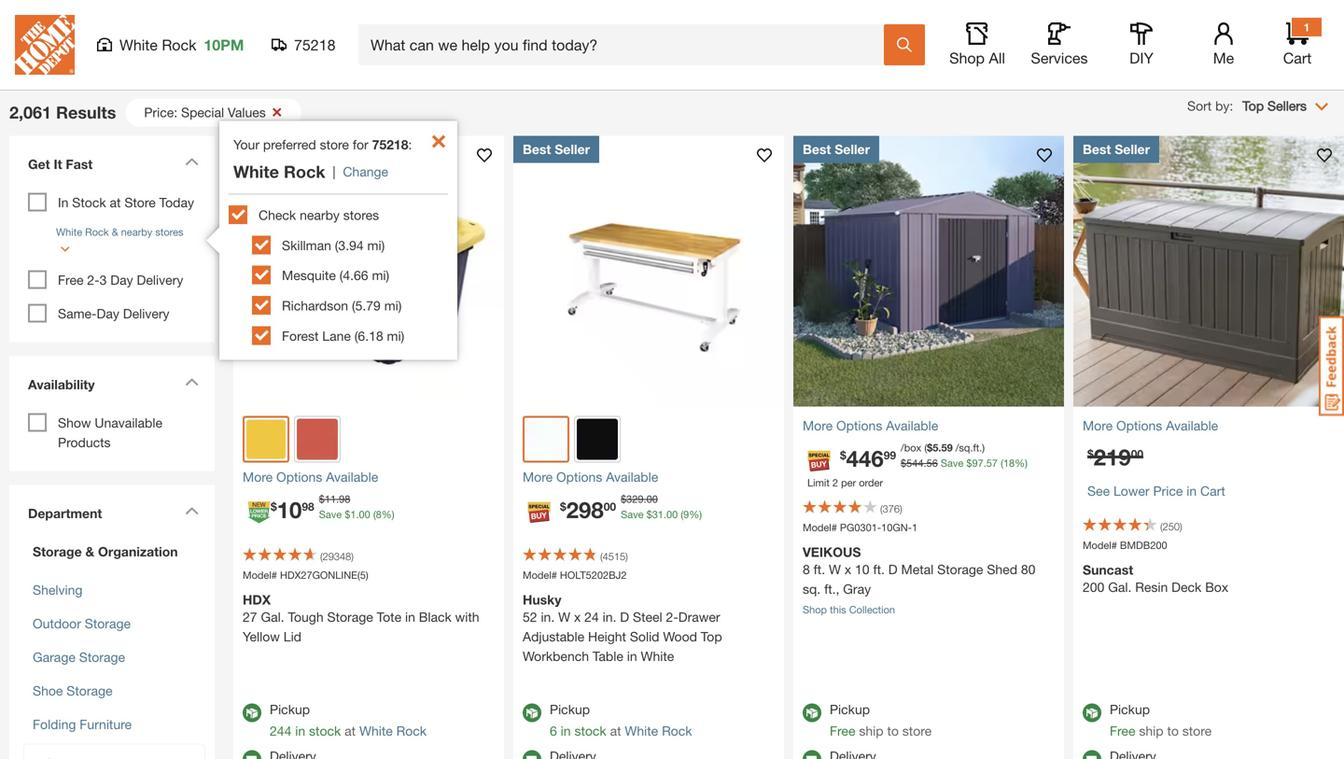 Task type: locate. For each thing, give the bounding box(es) containing it.
cart inside button
[[1201, 483, 1226, 499]]

white inside husky 52 in. w x 24 in. d steel 2-drawer adjustable height solid wood top workbench table in white
[[641, 649, 675, 664]]

0 vertical spatial x
[[845, 562, 852, 577]]

at left store
[[110, 195, 121, 210]]

0 vertical spatial nearby
[[300, 207, 340, 223]]

2 stock from the left
[[575, 723, 607, 739]]

change link
[[343, 162, 389, 182]]

shop all button
[[948, 22, 1008, 67]]

(6.18
[[355, 328, 384, 344]]

in. right 52
[[541, 609, 555, 625]]

store for model# bmdb200
[[1183, 723, 1212, 739]]

( inside "$ 11 . 98 save $ 1 . 00 ( 8 %)"
[[373, 509, 376, 521]]

options up $ 219 00
[[1117, 418, 1163, 433]]

2 horizontal spatial at
[[610, 723, 622, 739]]

1 vertical spatial 1
[[351, 509, 356, 521]]

75218 inside button
[[294, 36, 336, 54]]

department
[[28, 506, 102, 521]]

/box
[[901, 442, 922, 454]]

d left metal
[[889, 562, 898, 577]]

1 vertical spatial nearby
[[121, 226, 153, 238]]

w up adjustable
[[559, 609, 571, 625]]

1 horizontal spatial organization
[[234, 2, 512, 57]]

1 horizontal spatial available shipping image
[[523, 750, 542, 759]]

2 vertical spatial 1
[[912, 522, 918, 534]]

250
[[1163, 521, 1181, 533]]

more options available up 11
[[243, 469, 378, 485]]

storage & organization up values
[[9, 2, 512, 57]]

d
[[889, 562, 898, 577], [620, 609, 630, 625]]

31
[[653, 509, 664, 521]]

0 horizontal spatial &
[[85, 544, 94, 559]]

white rock link for 298
[[625, 723, 693, 739]]

0 horizontal spatial organization
[[98, 544, 178, 559]]

w inside husky 52 in. w x 24 in. d steel 2-drawer adjustable height solid wood top workbench table in white
[[559, 609, 571, 625]]

3 seller from the left
[[835, 142, 870, 157]]

x for 24
[[574, 609, 581, 625]]

in right price
[[1187, 483, 1197, 499]]

richardson (5.79 mi)
[[282, 298, 402, 313]]

sellers
[[1268, 98, 1308, 113]]

29348
[[323, 551, 351, 563]]

3 best from the left
[[803, 142, 832, 157]]

$
[[928, 442, 933, 454], [1088, 447, 1094, 460], [841, 449, 847, 462], [901, 457, 907, 469], [967, 457, 973, 469], [319, 493, 325, 505], [621, 493, 627, 505], [271, 500, 277, 513], [560, 500, 567, 513], [345, 509, 351, 521], [647, 509, 653, 521]]

75218 right for
[[372, 137, 409, 152]]

10 up gray
[[856, 562, 870, 577]]

see lower price in cart button
[[1088, 474, 1331, 509]]

caret icon image inside availability link
[[185, 378, 199, 386]]

availability link
[[19, 366, 205, 409]]

model# up suncast
[[1083, 539, 1118, 552]]

52 in. w x 24 in. d steel 2-drawer adjustable height solid wood top workbench table in white image
[[514, 136, 785, 407]]

0 horizontal spatial 75218
[[294, 36, 336, 54]]

329
[[627, 493, 644, 505]]

available up "$ 11 . 98 save $ 1 . 00 ( 8 %)"
[[326, 469, 378, 485]]

3 available shipping image from the left
[[1083, 750, 1102, 759]]

to for bmdb200
[[1168, 723, 1179, 739]]

0 horizontal spatial 98
[[302, 500, 314, 513]]

nearby down store
[[121, 226, 153, 238]]

day right 3
[[110, 272, 133, 288]]

1 available shipping image from the left
[[243, 750, 262, 759]]

244
[[270, 723, 292, 739]]

unavailable
[[95, 415, 163, 431]]

shop all
[[950, 49, 1006, 67]]

store inside your preferred store for 75218 : white rock | change
[[320, 137, 349, 152]]

options for more options available link on top of 5
[[837, 418, 883, 433]]

1 best from the left
[[243, 142, 271, 157]]

more options available link up 329
[[523, 467, 775, 487]]

pickup free ship to store
[[830, 702, 932, 739], [1110, 702, 1212, 739]]

yellow
[[243, 629, 280, 644]]

at inside pickup 6 in stock at white rock
[[610, 723, 622, 739]]

8 ft. w x 10 ft. d metal storage shed 80 sq. ft., gray image
[[794, 136, 1065, 407]]

1 horizontal spatial d
[[889, 562, 898, 577]]

5
[[933, 442, 939, 454]]

caret icon image for availability
[[185, 378, 199, 386]]

mi) for skillman (3.94 mi)
[[368, 237, 385, 253]]

nearby up skillman
[[300, 207, 340, 223]]

2 best from the left
[[523, 142, 551, 157]]

3 pickup from the left
[[830, 702, 870, 717]]

1 best seller from the left
[[243, 142, 310, 157]]

white rock 10pm
[[120, 36, 244, 54]]

save down 11
[[319, 509, 342, 521]]

pickup free ship to store for bmdb200
[[1110, 702, 1212, 739]]

) up "97"
[[983, 442, 985, 454]]

options up 446
[[837, 418, 883, 433]]

0 horizontal spatial %)
[[382, 509, 395, 521]]

white inside pickup 6 in stock at white rock
[[625, 723, 659, 739]]

1 to from the left
[[888, 723, 899, 739]]

more options available link up 5
[[803, 416, 1055, 436]]

available shipping image
[[803, 750, 822, 759]]

0 vertical spatial d
[[889, 562, 898, 577]]

0 vertical spatial 2-
[[87, 272, 100, 288]]

0 horizontal spatial nearby
[[121, 226, 153, 238]]

0 horizontal spatial x
[[574, 609, 581, 625]]

more options available for more options available link on top of 5
[[803, 418, 939, 433]]

1 horizontal spatial pickup free ship to store
[[1110, 702, 1212, 739]]

) up 10gn-
[[900, 503, 903, 515]]

d for metal
[[889, 562, 898, 577]]

1 horizontal spatial 98
[[339, 493, 351, 505]]

&
[[194, 2, 222, 57], [112, 226, 118, 238], [85, 544, 94, 559]]

rock inside your preferred store for 75218 : white rock | change
[[284, 162, 326, 182]]

seller for 298
[[555, 142, 590, 157]]

$ left 11
[[271, 500, 277, 513]]

1 horizontal spatial cart
[[1284, 49, 1312, 67]]

0 horizontal spatial d
[[620, 609, 630, 625]]

( 250 )
[[1161, 521, 1183, 533]]

services button
[[1030, 22, 1090, 67]]

0 vertical spatial day
[[110, 272, 133, 288]]

200 gal. resin deck box image
[[1074, 136, 1345, 407]]

with
[[455, 609, 480, 625]]

save inside $ 329 . 00 save $ 31 . 00 ( 9 %)
[[621, 509, 644, 521]]

0 horizontal spatial top
[[701, 629, 723, 644]]

1 horizontal spatial 10
[[856, 562, 870, 577]]

in
[[1187, 483, 1197, 499], [405, 609, 416, 625], [627, 649, 638, 664], [295, 723, 306, 739], [561, 723, 571, 739]]

ft. left metal
[[874, 562, 885, 577]]

in. right 24
[[603, 609, 617, 625]]

98
[[339, 493, 351, 505], [302, 500, 314, 513]]

1 horizontal spatial 75218
[[372, 137, 409, 152]]

%) inside "$ 11 . 98 save $ 1 . 00 ( 8 %)"
[[382, 509, 395, 521]]

save down 59
[[941, 457, 964, 469]]

1 seller from the left
[[275, 142, 310, 157]]

1 white rock link from the left
[[360, 723, 427, 739]]

x for 10
[[845, 562, 852, 577]]

& down the in stock at store today link
[[112, 226, 118, 238]]

d inside husky 52 in. w x 24 in. d steel 2-drawer adjustable height solid wood top workbench table in white
[[620, 609, 630, 625]]

gal. down suncast
[[1109, 580, 1132, 595]]

1 horizontal spatial in.
[[603, 609, 617, 625]]

day
[[110, 272, 133, 288], [97, 306, 119, 321]]

delivery down free 2-3 day delivery link
[[123, 306, 170, 321]]

1 vertical spatial x
[[574, 609, 581, 625]]

59
[[942, 442, 953, 454]]

$ inside $ 446 99
[[841, 449, 847, 462]]

1 horizontal spatial 2-
[[666, 609, 679, 625]]

0 horizontal spatial to
[[888, 723, 899, 739]]

/box ( $ 5 . 59 /sq.ft. ) $ 544 . 56 save $ 97 . 57 ( 18 %) limit 2 per order
[[808, 442, 1028, 489]]

0 horizontal spatial white rock link
[[360, 723, 427, 739]]

bmdb200
[[1121, 539, 1168, 552]]

more options available for more options available link above 329
[[523, 469, 659, 485]]

0 vertical spatial gal.
[[1109, 580, 1132, 595]]

pickup for 10
[[270, 702, 310, 717]]

to
[[888, 723, 899, 739], [1168, 723, 1179, 739]]

0 horizontal spatial 2-
[[87, 272, 100, 288]]

mi) right (4.66
[[372, 268, 390, 283]]

3 caret icon image from the top
[[185, 507, 199, 515]]

white inside pickup 244 in stock at white rock
[[360, 723, 393, 739]]

10
[[277, 496, 302, 523], [856, 562, 870, 577]]

0 horizontal spatial shop
[[803, 604, 828, 616]]

2 available for pickup image from the left
[[523, 704, 542, 722]]

x left 24
[[574, 609, 581, 625]]

delivery right 3
[[137, 272, 183, 288]]

save inside "$ 11 . 98 save $ 1 . 00 ( 8 %)"
[[319, 509, 342, 521]]

garage storage
[[33, 650, 125, 665]]

0 horizontal spatial stock
[[309, 723, 341, 739]]

$ down '/sq.ft.'
[[967, 457, 973, 469]]

rock inside pickup 244 in stock at white rock
[[397, 723, 427, 739]]

1 pickup from the left
[[270, 702, 310, 717]]

4 best from the left
[[1083, 142, 1112, 157]]

storage inside veikous 8 ft. w x 10 ft. d metal storage shed 80 sq. ft., gray shop this collection
[[938, 562, 984, 577]]

2 pickup free ship to store from the left
[[1110, 702, 1212, 739]]

298
[[567, 496, 604, 523]]

suncast 200 gal. resin deck box
[[1083, 562, 1229, 595]]

stores
[[343, 207, 379, 223], [155, 226, 184, 238]]

0 horizontal spatial ship
[[860, 723, 884, 739]]

10 inside veikous 8 ft. w x 10 ft. d metal storage shed 80 sq. ft., gray shop this collection
[[856, 562, 870, 577]]

) up the hdx27gonline(5)
[[351, 551, 354, 563]]

376
[[883, 503, 900, 515]]

2 ft. from the left
[[874, 562, 885, 577]]

0 horizontal spatial gal.
[[261, 609, 284, 625]]

gal. inside suncast 200 gal. resin deck box
[[1109, 580, 1132, 595]]

at right 6
[[610, 723, 622, 739]]

cart up sellers at the top right
[[1284, 49, 1312, 67]]

in.
[[541, 609, 555, 625], [603, 609, 617, 625]]

2
[[833, 477, 839, 489]]

gal. for suncast
[[1109, 580, 1132, 595]]

1 vertical spatial day
[[97, 306, 119, 321]]

( 29348 )
[[320, 551, 354, 563]]

caret icon image for department
[[185, 507, 199, 515]]

get
[[28, 156, 50, 172]]

00 up the lower
[[1132, 447, 1144, 460]]

1 up metal
[[912, 522, 918, 534]]

suncast
[[1083, 562, 1134, 578]]

at inside pickup 244 in stock at white rock
[[345, 723, 356, 739]]

1 caret icon image from the top
[[185, 157, 199, 166]]

2 horizontal spatial &
[[194, 2, 222, 57]]

1 ship from the left
[[860, 723, 884, 739]]

1 vertical spatial top
[[701, 629, 723, 644]]

2 horizontal spatial available for pickup image
[[1083, 704, 1102, 722]]

1 horizontal spatial available for pickup image
[[523, 704, 542, 722]]

0 horizontal spatial save
[[319, 509, 342, 521]]

storage up garage storage
[[85, 616, 131, 631]]

2 horizontal spatial 1
[[1304, 21, 1311, 34]]

) up holt5202bj2
[[626, 551, 628, 563]]

w inside veikous 8 ft. w x 10 ft. d metal storage shed 80 sq. ft., gray shop this collection
[[829, 562, 841, 577]]

available up /box
[[887, 418, 939, 433]]

diy button
[[1112, 22, 1172, 67]]

available up 329
[[606, 469, 659, 485]]

model# for 298
[[523, 569, 557, 581]]

$ right 99
[[901, 457, 907, 469]]

by:
[[1216, 98, 1234, 113]]

top inside husky 52 in. w x 24 in. d steel 2-drawer adjustable height solid wood top workbench table in white
[[701, 629, 723, 644]]

caret icon image inside department link
[[185, 507, 199, 515]]

more options available up $ 219 00
[[1083, 418, 1219, 433]]

more down white image
[[523, 469, 553, 485]]

top right by:
[[1243, 98, 1265, 113]]

more up 219
[[1083, 418, 1113, 433]]

2 to from the left
[[1168, 723, 1179, 739]]

more for more options available link over "$ 11 . 98 save $ 1 . 00 ( 8 %)"
[[243, 469, 273, 485]]

more for more options available link on top of 5
[[803, 418, 833, 433]]

2- up same-
[[87, 272, 100, 288]]

0 vertical spatial shop
[[950, 49, 985, 67]]

2 horizontal spatial %)
[[1015, 457, 1028, 469]]

1 horizontal spatial w
[[829, 562, 841, 577]]

mi) for mesquite (4.66 mi)
[[372, 268, 390, 283]]

2 horizontal spatial store
[[1183, 723, 1212, 739]]

%) for 298
[[689, 509, 702, 521]]

1 horizontal spatial %)
[[689, 509, 702, 521]]

best for 10
[[243, 142, 271, 157]]

model# for 446
[[803, 522, 838, 534]]

in inside hdx 27 gal. tough storage tote in black with yellow lid
[[405, 609, 416, 625]]

stock right 6
[[575, 723, 607, 739]]

1 horizontal spatial nearby
[[300, 207, 340, 223]]

1 vertical spatial &
[[112, 226, 118, 238]]

544
[[907, 457, 924, 469]]

0 vertical spatial 75218
[[294, 36, 336, 54]]

skillman
[[282, 237, 331, 253]]

00 left 329
[[604, 500, 616, 513]]

store
[[320, 137, 349, 152], [903, 723, 932, 739], [1183, 723, 1212, 739]]

1 vertical spatial gal.
[[261, 609, 284, 625]]

w for in.
[[559, 609, 571, 625]]

$ up see
[[1088, 447, 1094, 460]]

& up 'price: special values'
[[194, 2, 222, 57]]

department link
[[19, 495, 205, 533]]

pickup for 446
[[830, 702, 870, 717]]

storage left shed
[[938, 562, 984, 577]]

storage left tote on the left
[[327, 609, 373, 625]]

1 horizontal spatial top
[[1243, 98, 1265, 113]]

2 horizontal spatial save
[[941, 457, 964, 469]]

8 inside "$ 11 . 98 save $ 1 . 00 ( 8 %)"
[[376, 509, 382, 521]]

store for model# pg0301-10gn-1
[[903, 723, 932, 739]]

00 right $ 10 98
[[359, 509, 371, 521]]

x up gray
[[845, 562, 852, 577]]

2 ship from the left
[[1140, 723, 1164, 739]]

stock inside pickup 244 in stock at white rock
[[309, 723, 341, 739]]

98 inside $ 10 98
[[302, 500, 314, 513]]

1 horizontal spatial ship
[[1140, 723, 1164, 739]]

model# up husky
[[523, 569, 557, 581]]

veikous
[[803, 545, 862, 560]]

sq.
[[803, 581, 821, 597]]

1 up ( 29348 )
[[351, 509, 356, 521]]

options for more options available link above 329
[[557, 469, 603, 485]]

options up $ 10 98
[[276, 469, 323, 485]]

white
[[120, 36, 158, 54], [233, 162, 279, 182], [56, 226, 82, 238], [641, 649, 675, 664], [360, 723, 393, 739], [625, 723, 659, 739]]

98 right 11
[[339, 493, 351, 505]]

x inside veikous 8 ft. w x 10 ft. d metal storage shed 80 sq. ft., gray shop this collection
[[845, 562, 852, 577]]

0 vertical spatial delivery
[[137, 272, 183, 288]]

0 vertical spatial cart
[[1284, 49, 1312, 67]]

model# bmdb200
[[1083, 539, 1168, 552]]

1 pickup free ship to store from the left
[[830, 702, 932, 739]]

219
[[1094, 444, 1132, 470]]

in down solid
[[627, 649, 638, 664]]

in right 6
[[561, 723, 571, 739]]

$ down white image
[[560, 500, 567, 513]]

2 horizontal spatial available shipping image
[[1083, 750, 1102, 759]]

table
[[593, 649, 624, 664]]

1 vertical spatial organization
[[98, 544, 178, 559]]

0 horizontal spatial ft.
[[814, 562, 826, 577]]

)
[[983, 442, 985, 454], [900, 503, 903, 515], [1181, 521, 1183, 533], [351, 551, 354, 563], [626, 551, 628, 563]]

$ 446 99
[[841, 445, 897, 472]]

storage
[[9, 2, 182, 57], [33, 544, 82, 559], [938, 562, 984, 577], [327, 609, 373, 625], [85, 616, 131, 631], [79, 650, 125, 665], [67, 683, 113, 699]]

1 vertical spatial 2-
[[666, 609, 679, 625]]

available shipping image
[[243, 750, 262, 759], [523, 750, 542, 759], [1083, 750, 1102, 759]]

husky 52 in. w x 24 in. d steel 2-drawer adjustable height solid wood top workbench table in white
[[523, 592, 723, 664]]

model# for 10
[[243, 569, 277, 581]]

shed
[[988, 562, 1018, 577]]

0 horizontal spatial stores
[[155, 226, 184, 238]]

3 best seller from the left
[[803, 142, 870, 157]]

x inside husky 52 in. w x 24 in. d steel 2-drawer adjustable height solid wood top workbench table in white
[[574, 609, 581, 625]]

0 horizontal spatial 10
[[277, 496, 302, 523]]

0 horizontal spatial in.
[[541, 609, 555, 625]]

& down department link
[[85, 544, 94, 559]]

day down 3
[[97, 306, 119, 321]]

shop down sq.
[[803, 604, 828, 616]]

storage up the folding furniture on the left
[[67, 683, 113, 699]]

1 inside cart 1
[[1304, 21, 1311, 34]]

pickup inside pickup 244 in stock at white rock
[[270, 702, 310, 717]]

today
[[159, 195, 194, 210]]

98 left 11
[[302, 500, 314, 513]]

mi) right the (6.18
[[387, 328, 405, 344]]

0 horizontal spatial 8
[[376, 509, 382, 521]]

1 horizontal spatial save
[[621, 509, 644, 521]]

%) inside /box ( $ 5 . 59 /sq.ft. ) $ 544 . 56 save $ 97 . 57 ( 18 %) limit 2 per order
[[1015, 457, 1028, 469]]

1 horizontal spatial at
[[345, 723, 356, 739]]

0 vertical spatial stores
[[343, 207, 379, 223]]

2 pickup from the left
[[550, 702, 590, 717]]

at right 244 on the left bottom of page
[[345, 723, 356, 739]]

stores down today
[[155, 226, 184, 238]]

1 vertical spatial w
[[559, 609, 571, 625]]

%) inside $ 329 . 00 save $ 31 . 00 ( 9 %)
[[689, 509, 702, 521]]

75218 right the 10pm
[[294, 36, 336, 54]]

) inside /box ( $ 5 . 59 /sq.ft. ) $ 544 . 56 save $ 97 . 57 ( 18 %) limit 2 per order
[[983, 442, 985, 454]]

stock right 244 on the left bottom of page
[[309, 723, 341, 739]]

2 available shipping image from the left
[[523, 750, 542, 759]]

0 horizontal spatial 1
[[351, 509, 356, 521]]

1 vertical spatial stores
[[155, 226, 184, 238]]

0 horizontal spatial pickup free ship to store
[[830, 702, 932, 739]]

rock inside pickup 6 in stock at white rock
[[662, 723, 693, 739]]

stock inside pickup 6 in stock at white rock
[[575, 723, 607, 739]]

1
[[1304, 21, 1311, 34], [351, 509, 356, 521], [912, 522, 918, 534]]

What can we help you find today? search field
[[371, 25, 884, 64]]

4 best seller from the left
[[1083, 142, 1151, 157]]

1 horizontal spatial free
[[830, 723, 856, 739]]

shop left the all
[[950, 49, 985, 67]]

get it fast link
[[19, 145, 205, 188]]

1 available for pickup image from the left
[[243, 704, 262, 722]]

2 vertical spatial caret icon image
[[185, 507, 199, 515]]

(3.94
[[335, 237, 364, 253]]

storage & organization down department link
[[33, 544, 178, 559]]

more for more options available link above see lower price in cart button
[[1083, 418, 1113, 433]]

1 vertical spatial 10
[[856, 562, 870, 577]]

2 best seller from the left
[[523, 142, 590, 157]]

1 vertical spatial 75218
[[372, 137, 409, 152]]

caret icon image inside 'get it fast' link
[[185, 157, 199, 166]]

available for more options available link above see lower price in cart button
[[1167, 418, 1219, 433]]

rock
[[162, 36, 196, 54], [284, 162, 326, 182], [85, 226, 109, 238], [397, 723, 427, 739], [662, 723, 693, 739]]

organization
[[234, 2, 512, 57], [98, 544, 178, 559]]

1 stock from the left
[[309, 723, 341, 739]]

27 gal. tough storage tote in black with yellow lid image
[[233, 136, 504, 407]]

3 available for pickup image from the left
[[1083, 704, 1102, 722]]

caret icon image
[[185, 157, 199, 166], [185, 378, 199, 386], [185, 507, 199, 515]]

available for pickup image
[[803, 704, 822, 722]]

more options available up $ 298 00
[[523, 469, 659, 485]]

in right 244 on the left bottom of page
[[295, 723, 306, 739]]

1 vertical spatial caret icon image
[[185, 378, 199, 386]]

1 vertical spatial d
[[620, 609, 630, 625]]

(4.66
[[340, 268, 369, 283]]

in right tote on the left
[[405, 609, 416, 625]]

( inside $ 329 . 00 save $ 31 . 00 ( 9 %)
[[681, 509, 684, 521]]

white rock link for 10
[[360, 723, 427, 739]]

0 horizontal spatial w
[[559, 609, 571, 625]]

available for pickup image
[[243, 704, 262, 722], [523, 704, 542, 722], [1083, 704, 1102, 722]]

2- up wood
[[666, 609, 679, 625]]

75218
[[294, 36, 336, 54], [372, 137, 409, 152]]

more up limit
[[803, 418, 833, 433]]

0 horizontal spatial available shipping image
[[243, 750, 262, 759]]

this
[[830, 604, 847, 616]]

1 horizontal spatial ft.
[[874, 562, 885, 577]]

1 up sellers at the top right
[[1304, 21, 1311, 34]]

ft. up sq.
[[814, 562, 826, 577]]

1 horizontal spatial gal.
[[1109, 580, 1132, 595]]

save inside /box ( $ 5 . 59 /sq.ft. ) $ 544 . 56 save $ 97 . 57 ( 18 %) limit 2 per order
[[941, 457, 964, 469]]

check nearby stores
[[259, 207, 379, 223]]

options up 298 on the bottom left of page
[[557, 469, 603, 485]]

best for 298
[[523, 142, 551, 157]]

caret icon image for get it fast
[[185, 157, 199, 166]]

d inside veikous 8 ft. w x 10 ft. d metal storage shed 80 sq. ft., gray shop this collection
[[889, 562, 898, 577]]

best seller for 10
[[243, 142, 310, 157]]

1 in. from the left
[[541, 609, 555, 625]]

mi)
[[368, 237, 385, 253], [372, 268, 390, 283], [385, 298, 402, 313], [387, 328, 405, 344]]

0 vertical spatial w
[[829, 562, 841, 577]]

446
[[847, 445, 884, 472]]

at for 298
[[610, 723, 622, 739]]

available up see lower price in cart button
[[1167, 418, 1219, 433]]

price:
[[144, 105, 178, 120]]

model# holt5202bj2
[[523, 569, 627, 581]]

2 caret icon image from the top
[[185, 378, 199, 386]]

mi) right (3.94
[[368, 237, 385, 253]]

pickup free ship to store for pg0301-
[[830, 702, 932, 739]]

save down 329
[[621, 509, 644, 521]]

order
[[859, 477, 884, 489]]

model# up veikous
[[803, 522, 838, 534]]

top down drawer
[[701, 629, 723, 644]]

0 horizontal spatial store
[[320, 137, 349, 152]]

) for 10
[[351, 551, 354, 563]]

1 horizontal spatial store
[[903, 723, 932, 739]]

more options available for more options available link above see lower price in cart button
[[1083, 418, 1219, 433]]

1 vertical spatial 8
[[803, 562, 810, 577]]

available shipping image for 10
[[243, 750, 262, 759]]

$ up "56"
[[928, 442, 933, 454]]

gal. inside hdx 27 gal. tough storage tote in black with yellow lid
[[261, 609, 284, 625]]

2 white rock link from the left
[[625, 723, 693, 739]]

0 vertical spatial &
[[194, 2, 222, 57]]

more down yellow 'image'
[[243, 469, 273, 485]]

per
[[842, 477, 857, 489]]

lane
[[322, 328, 351, 344]]

8 inside veikous 8 ft. w x 10 ft. d metal storage shed 80 sq. ft., gray shop this collection
[[803, 562, 810, 577]]

) for 446
[[900, 503, 903, 515]]

1 horizontal spatial shop
[[950, 49, 985, 67]]

in inside button
[[1187, 483, 1197, 499]]

w down veikous
[[829, 562, 841, 577]]

pickup inside pickup 6 in stock at white rock
[[550, 702, 590, 717]]

2 seller from the left
[[555, 142, 590, 157]]

1 horizontal spatial to
[[1168, 723, 1179, 739]]

75218 button
[[272, 35, 336, 54]]



Task type: vqa. For each thing, say whether or not it's contained in the screenshot.
size
no



Task type: describe. For each thing, give the bounding box(es) containing it.
show unavailable products link
[[58, 415, 163, 450]]

57
[[987, 457, 998, 469]]

white rock & nearby stores
[[56, 226, 184, 238]]

save for 298
[[621, 509, 644, 521]]

$ inside $ 10 98
[[271, 500, 277, 513]]

deck
[[1172, 580, 1202, 595]]

pickup for 298
[[550, 702, 590, 717]]

( 376 )
[[881, 503, 903, 515]]

stock for 10
[[309, 723, 341, 739]]

fast
[[66, 156, 93, 172]]

yellow image
[[247, 420, 286, 459]]

more options available link up "$ 11 . 98 save $ 1 . 00 ( 8 %)"
[[243, 467, 495, 487]]

24
[[585, 609, 599, 625]]

available for more options available link above 329
[[606, 469, 659, 485]]

1 inside "$ 11 . 98 save $ 1 . 00 ( 8 %)"
[[351, 509, 356, 521]]

$ 329 . 00 save $ 31 . 00 ( 9 %)
[[621, 493, 702, 521]]

garage
[[33, 650, 76, 665]]

free for model# bmdb200
[[1110, 723, 1136, 739]]

hdx27gonline(5)
[[280, 569, 369, 581]]

2,061
[[9, 102, 51, 122]]

price
[[1154, 483, 1184, 499]]

available for pickup image for 10
[[243, 704, 262, 722]]

sort by: top sellers
[[1188, 98, 1308, 113]]

1 horizontal spatial &
[[112, 226, 118, 238]]

available shipping image for 298
[[523, 750, 542, 759]]

9
[[684, 509, 689, 521]]

sort
[[1188, 98, 1212, 113]]

0 vertical spatial top
[[1243, 98, 1265, 113]]

more options available for more options available link over "$ 11 . 98 save $ 1 . 00 ( 8 %)"
[[243, 469, 378, 485]]

to for pg0301-
[[888, 723, 899, 739]]

shop inside veikous 8 ft. w x 10 ft. d metal storage shed 80 sq. ft., gray shop this collection
[[803, 604, 828, 616]]

%) for 10
[[382, 509, 395, 521]]

:
[[409, 137, 412, 152]]

cart 1
[[1284, 21, 1312, 67]]

me button
[[1195, 22, 1254, 67]]

pickup 244 in stock at white rock
[[270, 702, 427, 739]]

) down price
[[1181, 521, 1183, 533]]

ship for bmdb200
[[1140, 723, 1164, 739]]

mesquite (4.66 mi)
[[282, 268, 390, 283]]

storage inside hdx 27 gal. tough storage tote in black with yellow lid
[[327, 609, 373, 625]]

) for 298
[[626, 551, 628, 563]]

lid
[[284, 629, 302, 644]]

52
[[523, 609, 538, 625]]

3
[[100, 272, 107, 288]]

seller for 446
[[835, 142, 870, 157]]

garage storage link
[[33, 650, 125, 665]]

1 vertical spatial delivery
[[123, 306, 170, 321]]

in stock at store today
[[58, 195, 194, 210]]

shop inside button
[[950, 49, 985, 67]]

0 vertical spatial organization
[[234, 2, 512, 57]]

white inside your preferred store for 75218 : white rock | change
[[233, 162, 279, 182]]

|
[[333, 164, 336, 179]]

00 left 9
[[667, 509, 678, 521]]

4 seller from the left
[[1115, 142, 1151, 157]]

in inside pickup 6 in stock at white rock
[[561, 723, 571, 739]]

the home depot logo image
[[15, 15, 75, 75]]

$ 10 98
[[271, 496, 314, 523]]

furniture
[[80, 717, 132, 732]]

00 inside "$ 11 . 98 save $ 1 . 00 ( 8 %)"
[[359, 509, 371, 521]]

0 vertical spatial storage & organization
[[9, 2, 512, 57]]

services
[[1032, 49, 1089, 67]]

wood
[[663, 629, 698, 644]]

18
[[1004, 457, 1015, 469]]

forest lane (6.18 mi)
[[282, 328, 405, 344]]

80
[[1022, 562, 1036, 577]]

1 vertical spatial storage & organization
[[33, 544, 178, 559]]

change
[[343, 164, 389, 179]]

white image
[[527, 420, 566, 459]]

1 ft. from the left
[[814, 562, 826, 577]]

d for steel
[[620, 609, 630, 625]]

black
[[419, 609, 452, 625]]

2 vertical spatial &
[[85, 544, 94, 559]]

storage & organization link
[[28, 542, 196, 562]]

special
[[181, 105, 224, 120]]

results
[[56, 102, 116, 122]]

ship for pg0301-
[[860, 723, 884, 739]]

$ right $ 10 98
[[319, 493, 325, 505]]

in
[[58, 195, 69, 210]]

check
[[259, 207, 296, 223]]

all
[[989, 49, 1006, 67]]

stock for 298
[[575, 723, 607, 739]]

4 pickup from the left
[[1110, 702, 1151, 717]]

$ right $ 298 00
[[621, 493, 627, 505]]

height
[[588, 629, 627, 644]]

adjustable
[[523, 629, 585, 644]]

storage down outdoor storage 'link'
[[79, 650, 125, 665]]

outdoor storage
[[33, 616, 131, 631]]

save for 10
[[319, 509, 342, 521]]

pg0301-
[[840, 522, 882, 534]]

2- inside husky 52 in. w x 24 in. d steel 2-drawer adjustable height solid wood top workbench table in white
[[666, 609, 679, 625]]

$ 298 00
[[560, 496, 616, 523]]

show unavailable products
[[58, 415, 163, 450]]

( 4515 )
[[601, 551, 628, 563]]

red image
[[297, 419, 338, 460]]

show
[[58, 415, 91, 431]]

black image
[[577, 419, 618, 460]]

1 horizontal spatial stores
[[343, 207, 379, 223]]

$ left 9
[[647, 509, 653, 521]]

same-day delivery link
[[58, 306, 170, 321]]

more for more options available link above 329
[[523, 469, 553, 485]]

in stock at store today link
[[58, 195, 194, 210]]

2 in. from the left
[[603, 609, 617, 625]]

98 inside "$ 11 . 98 save $ 1 . 00 ( 8 %)"
[[339, 493, 351, 505]]

options for more options available link over "$ 11 . 98 save $ 1 . 00 ( 8 %)"
[[276, 469, 323, 485]]

$ up ( 29348 )
[[345, 509, 351, 521]]

(5.79
[[352, 298, 381, 313]]

hdx 27 gal. tough storage tote in black with yellow lid
[[243, 592, 480, 644]]

0 horizontal spatial at
[[110, 195, 121, 210]]

solid
[[630, 629, 660, 644]]

free 2-3 day delivery link
[[58, 272, 183, 288]]

00 inside $ 219 00
[[1132, 447, 1144, 460]]

w for ft.
[[829, 562, 841, 577]]

close image
[[430, 132, 448, 151]]

products
[[58, 435, 111, 450]]

gray
[[844, 581, 871, 597]]

available for pickup image for 298
[[523, 704, 542, 722]]

storage up shelving
[[33, 544, 82, 559]]

tote
[[377, 609, 402, 625]]

at for 10
[[345, 723, 356, 739]]

free for model# pg0301-10gn-1
[[830, 723, 856, 739]]

$ inside $ 219 00
[[1088, 447, 1094, 460]]

free 2-3 day delivery
[[58, 272, 183, 288]]

00 up 31
[[647, 493, 658, 505]]

for
[[353, 137, 369, 152]]

metal
[[902, 562, 934, 577]]

00 inside $ 298 00
[[604, 500, 616, 513]]

holt5202bj2
[[560, 569, 627, 581]]

price: special values button
[[125, 99, 301, 127]]

97
[[973, 457, 984, 469]]

best for 446
[[803, 142, 832, 157]]

feedback link image
[[1320, 316, 1345, 417]]

me
[[1214, 49, 1235, 67]]

available for more options available link over "$ 11 . 98 save $ 1 . 00 ( 8 %)"
[[326, 469, 378, 485]]

0 horizontal spatial free
[[58, 272, 84, 288]]

storage up the "results" on the top of page
[[9, 2, 182, 57]]

pickup 6 in stock at white rock
[[550, 702, 693, 739]]

more options available link up see lower price in cart button
[[1083, 416, 1336, 436]]

shoe storage link
[[33, 683, 113, 699]]

outdoor
[[33, 616, 81, 631]]

options for more options available link above see lower price in cart button
[[1117, 418, 1163, 433]]

available for more options available link on top of 5
[[887, 418, 939, 433]]

best seller for 446
[[803, 142, 870, 157]]

see
[[1088, 483, 1111, 499]]

0 vertical spatial 10
[[277, 496, 302, 523]]

seller for 10
[[275, 142, 310, 157]]

tough
[[288, 609, 324, 625]]

in inside pickup 244 in stock at white rock
[[295, 723, 306, 739]]

in inside husky 52 in. w x 24 in. d steel 2-drawer adjustable height solid wood top workbench table in white
[[627, 649, 638, 664]]

same-
[[58, 306, 97, 321]]

mi) for richardson (5.79 mi)
[[385, 298, 402, 313]]

best seller for 298
[[523, 142, 590, 157]]

same-day delivery
[[58, 306, 170, 321]]

see lower price in cart
[[1088, 483, 1226, 499]]

$ inside $ 298 00
[[560, 500, 567, 513]]

gal. for hdx
[[261, 609, 284, 625]]

shoe storage
[[33, 683, 113, 699]]

1 horizontal spatial 1
[[912, 522, 918, 534]]

75218 inside your preferred store for 75218 : white rock | change
[[372, 137, 409, 152]]



